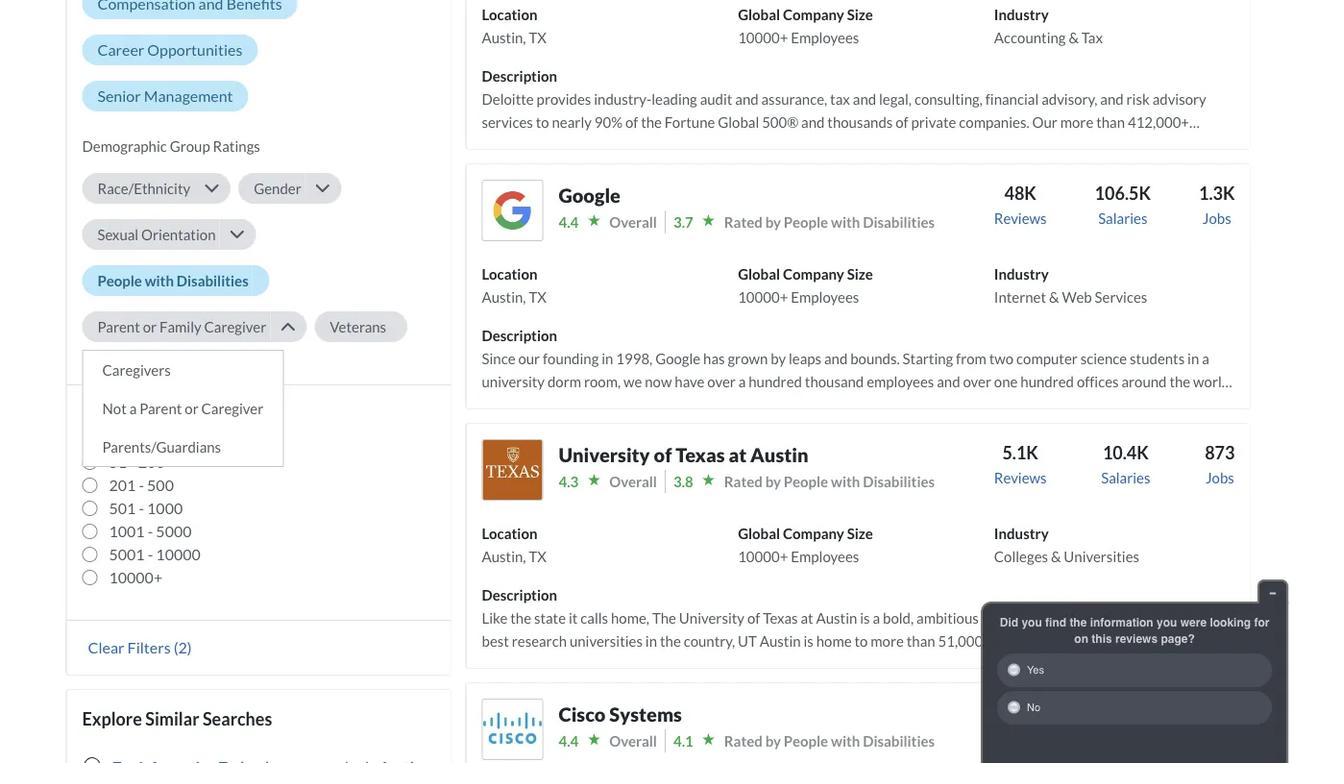 Task type: describe. For each thing, give the bounding box(es) containing it.
filters
[[127, 638, 171, 657]]

5001 - 10000
[[109, 545, 201, 564]]

51
[[109, 453, 127, 471]]

at
[[729, 443, 747, 466]]

1 tx from the top
[[529, 29, 547, 46]]

colleges
[[995, 548, 1049, 565]]

austin, for university of texas at austin
[[482, 548, 526, 565]]

201 - 500
[[109, 476, 174, 494]]

5.1k
[[1003, 442, 1039, 463]]

industry colleges & universities
[[995, 525, 1140, 565]]

500
[[147, 476, 174, 494]]

5000
[[156, 522, 192, 541]]

management
[[144, 86, 233, 105]]

internet
[[995, 288, 1047, 306]]

- for 1001
[[148, 522, 153, 541]]

0 horizontal spatial or
[[143, 318, 157, 335]]

global company size 10000+ employees for google
[[738, 265, 874, 306]]

senior
[[98, 86, 141, 105]]

for
[[1255, 616, 1270, 629]]

searches
[[203, 708, 272, 729]]

cisco systems image
[[482, 699, 544, 760]]

industry for university of texas at austin
[[995, 525, 1049, 542]]

4.1
[[674, 732, 694, 750]]

senior management button
[[82, 81, 249, 111]]

- for 1
[[121, 430, 126, 448]]

location austin, tx for google
[[482, 265, 547, 306]]

32.6k reviews
[[995, 702, 1047, 746]]

501
[[109, 499, 136, 517]]

industry for google
[[995, 265, 1049, 282]]

disabilities for google
[[863, 213, 935, 231]]

873 jobs
[[1205, 442, 1236, 486]]

people for cisco systems
[[784, 732, 829, 750]]

people for university of texas at austin
[[784, 473, 829, 490]]

106.5k
[[1095, 183, 1151, 204]]

the
[[1070, 616, 1087, 629]]

51 - 200
[[109, 453, 165, 471]]

rated by people with disabilities for university of texas at austin
[[724, 473, 935, 490]]

clear
[[88, 638, 124, 657]]

3.8
[[674, 473, 694, 490]]

10.4k salaries
[[1102, 442, 1151, 486]]

global company size 10000+ employees for university of texas at austin
[[738, 525, 874, 565]]

1001
[[109, 522, 145, 541]]

google
[[559, 183, 621, 207]]

opportunities
[[147, 40, 243, 59]]

this
[[1092, 632, 1113, 645]]

1 employees from the top
[[791, 29, 860, 46]]

- for 201
[[139, 476, 144, 494]]

tx for university of texas at austin
[[529, 548, 547, 565]]

university of texas at austin
[[559, 443, 809, 466]]

overall for google
[[610, 213, 657, 231]]

description for google
[[482, 327, 558, 344]]

with for google
[[831, 213, 861, 231]]

2 you from the left
[[1157, 616, 1178, 629]]

were
[[1181, 616, 1207, 629]]

48k reviews
[[995, 183, 1047, 227]]

with for cisco systems
[[831, 732, 861, 750]]

- for 5001
[[148, 545, 153, 564]]

looking
[[1210, 616, 1251, 629]]

10.4k
[[1103, 442, 1149, 463]]

similar
[[145, 708, 199, 729]]

systems
[[610, 703, 682, 726]]

4.3
[[559, 473, 579, 490]]

with for university of texas at austin
[[831, 473, 861, 490]]

university of texas at austin image
[[482, 439, 544, 501]]

location for google
[[482, 265, 538, 282]]

industry internet & web services
[[995, 265, 1148, 306]]

not a parent or caregiver
[[102, 400, 264, 417]]

salaries for google
[[1099, 209, 1148, 227]]

parent or family caregiver
[[98, 318, 266, 335]]

tax
[[1082, 29, 1103, 46]]

& for google
[[1050, 288, 1060, 306]]

106.5k salaries
[[1095, 183, 1151, 227]]

texas
[[676, 443, 725, 466]]

people with disabilities
[[98, 272, 249, 289]]

- for 51
[[130, 453, 135, 471]]

location austin, tx for university of texas at austin
[[482, 525, 547, 565]]

overall for university of texas at austin
[[610, 473, 657, 490]]

50
[[129, 430, 147, 448]]

global company size
[[82, 404, 244, 425]]

1000
[[147, 499, 183, 517]]

universities
[[1064, 548, 1140, 565]]

3.7
[[674, 213, 694, 231]]

& inside industry accounting & tax
[[1069, 29, 1079, 46]]

caregivers
[[102, 361, 171, 379]]

group
[[170, 137, 210, 155]]

austin
[[751, 443, 809, 466]]

explore similar searches
[[82, 708, 272, 729]]

rated for university of texas at austin
[[724, 473, 763, 490]]

by for google
[[766, 213, 781, 231]]

ratings
[[213, 137, 260, 155]]

orientation
[[141, 226, 216, 243]]

501 - 1000
[[109, 499, 183, 517]]

1 you from the left
[[1022, 616, 1043, 629]]

services
[[1095, 288, 1148, 306]]

cisco
[[559, 703, 606, 726]]

rated by people with disabilities for cisco systems
[[724, 732, 935, 750]]

information
[[1091, 616, 1154, 629]]

find
[[1046, 616, 1067, 629]]

jobs for university of texas at austin
[[1206, 469, 1235, 486]]

web
[[1062, 288, 1093, 306]]

accounting
[[995, 29, 1066, 46]]



Task type: vqa. For each thing, say whether or not it's contained in the screenshot.
Dell
no



Task type: locate. For each thing, give the bounding box(es) containing it.
2 vertical spatial industry
[[995, 525, 1049, 542]]

0 horizontal spatial you
[[1022, 616, 1043, 629]]

0 vertical spatial salaries
[[1099, 209, 1148, 227]]

0 vertical spatial austin,
[[482, 29, 526, 46]]

& inside industry colleges & universities
[[1051, 548, 1062, 565]]

200
[[138, 453, 165, 471]]

company
[[783, 6, 845, 23], [783, 265, 845, 282], [136, 404, 210, 425], [783, 525, 845, 542]]

2 global company size 10000+ employees from the top
[[738, 265, 874, 306]]

people for google
[[784, 213, 829, 231]]

2 vertical spatial description
[[482, 586, 558, 604]]

1 rated by people with disabilities from the top
[[724, 213, 935, 231]]

employees for google
[[791, 288, 860, 306]]

parents/guardians
[[102, 438, 221, 455]]

- right 1 on the left of the page
[[121, 430, 126, 448]]

on
[[1075, 632, 1089, 645]]

rated by people with disabilities
[[724, 213, 935, 231], [724, 473, 935, 490], [724, 732, 935, 750]]

sexual orientation
[[98, 226, 216, 243]]

5001
[[109, 545, 145, 564]]

4.4 down cisco
[[559, 732, 579, 750]]

4.4 for google
[[559, 213, 579, 231]]

2 location austin, tx from the top
[[482, 265, 547, 306]]

0 vertical spatial rated
[[724, 213, 763, 231]]

industry
[[995, 6, 1049, 23], [995, 265, 1049, 282], [995, 525, 1049, 542]]

- right 501
[[139, 499, 144, 517]]

by right 3.7
[[766, 213, 781, 231]]

& right colleges
[[1051, 548, 1062, 565]]

1 - 50
[[109, 430, 147, 448]]

1 reviews from the top
[[995, 209, 1047, 227]]

& left tax
[[1069, 29, 1079, 46]]

rated by people with disabilities for google
[[724, 213, 935, 231]]

1 overall from the top
[[610, 213, 657, 231]]

or
[[143, 318, 157, 335], [185, 400, 199, 417]]

jobs
[[1203, 209, 1232, 227], [1206, 469, 1235, 486]]

industry up colleges
[[995, 525, 1049, 542]]

a
[[129, 400, 137, 417]]

industry up internet
[[995, 265, 1049, 282]]

0 vertical spatial global company size 10000+ employees
[[738, 6, 874, 46]]

- left 5000
[[148, 522, 153, 541]]

industry inside industry accounting & tax
[[995, 6, 1049, 23]]

0 vertical spatial parent
[[98, 318, 140, 335]]

overall down the 'university'
[[610, 473, 657, 490]]

by down austin
[[766, 473, 781, 490]]

rated for google
[[724, 213, 763, 231]]

tx
[[529, 29, 547, 46], [529, 288, 547, 306], [529, 548, 547, 565]]

overall left 3.7
[[610, 213, 657, 231]]

- down 1001 - 5000
[[148, 545, 153, 564]]

industry accounting & tax
[[995, 6, 1103, 46]]

-
[[121, 430, 126, 448], [130, 453, 135, 471], [139, 476, 144, 494], [139, 499, 144, 517], [148, 522, 153, 541], [148, 545, 153, 564]]

career opportunities button
[[82, 35, 258, 65]]

1 vertical spatial or
[[185, 400, 199, 417]]

1 horizontal spatial or
[[185, 400, 199, 417]]

48k
[[1005, 183, 1037, 204]]

201
[[109, 476, 136, 494]]

you right did
[[1022, 616, 1043, 629]]

0 vertical spatial 4.4
[[559, 213, 579, 231]]

3 reviews from the top
[[995, 728, 1047, 746]]

2 by from the top
[[766, 473, 781, 490]]

2 reviews from the top
[[995, 469, 1047, 486]]

reviews for cisco systems
[[995, 728, 1047, 746]]

4.4 for cisco systems
[[559, 732, 579, 750]]

3 rated by people with disabilities from the top
[[724, 732, 935, 750]]

2 overall from the top
[[610, 473, 657, 490]]

1 vertical spatial &
[[1050, 288, 1060, 306]]

1
[[109, 430, 118, 448]]

reviews for google
[[995, 209, 1047, 227]]

caregiver right the family
[[204, 318, 266, 335]]

by for university of texas at austin
[[766, 473, 781, 490]]

reviews for university of texas at austin
[[995, 469, 1047, 486]]

reviews down the "5.1k"
[[995, 469, 1047, 486]]

description for university of texas at austin
[[482, 586, 558, 604]]

2 description from the top
[[482, 327, 558, 344]]

& inside industry internet & web services
[[1050, 288, 1060, 306]]

caregiver up parents/guardians
[[201, 400, 264, 417]]

jobs inside 1.3k jobs
[[1203, 209, 1232, 227]]

reviews down 48k
[[995, 209, 1047, 227]]

3 rated from the top
[[724, 732, 763, 750]]

1 vertical spatial salaries
[[1102, 469, 1151, 486]]

disabilities
[[863, 213, 935, 231], [177, 272, 249, 289], [863, 473, 935, 490], [863, 732, 935, 750]]

1 vertical spatial parent
[[140, 400, 182, 417]]

by right 4.1
[[766, 732, 781, 750]]

1 vertical spatial rated by people with disabilities
[[724, 473, 935, 490]]

overall for cisco systems
[[610, 732, 657, 750]]

overall
[[610, 213, 657, 231], [610, 473, 657, 490], [610, 732, 657, 750]]

rated right 4.1
[[724, 732, 763, 750]]

veterans
[[330, 318, 387, 335]]

0 vertical spatial location
[[482, 6, 538, 23]]

sexual
[[98, 226, 139, 243]]

parent up caregivers
[[98, 318, 140, 335]]

university
[[559, 443, 650, 466]]

1 rated from the top
[[724, 213, 763, 231]]

2 vertical spatial rated
[[724, 732, 763, 750]]

1 vertical spatial caregiver
[[201, 400, 264, 417]]

0 vertical spatial employees
[[791, 29, 860, 46]]

tx for google
[[529, 288, 547, 306]]

3 location from the top
[[482, 525, 538, 542]]

3 overall from the top
[[610, 732, 657, 750]]

of
[[654, 443, 672, 466]]

1 horizontal spatial you
[[1157, 616, 1178, 629]]

family
[[159, 318, 202, 335]]

clear filters (2)
[[88, 638, 192, 657]]

0 vertical spatial caregiver
[[204, 318, 266, 335]]

cisco systems
[[559, 703, 682, 726]]

1 vertical spatial industry
[[995, 265, 1049, 282]]

2 vertical spatial &
[[1051, 548, 1062, 565]]

1.3k
[[1200, 183, 1236, 204]]

2 vertical spatial overall
[[610, 732, 657, 750]]

1 vertical spatial employees
[[791, 288, 860, 306]]

1 austin, from the top
[[482, 29, 526, 46]]

2 4.4 from the top
[[559, 732, 579, 750]]

did you find the information you were looking for on this reviews page?
[[1000, 616, 1270, 645]]

employees for university of texas at austin
[[791, 548, 860, 565]]

873
[[1205, 442, 1236, 463]]

1 description from the top
[[482, 67, 558, 84]]

3 global company size 10000+ employees from the top
[[738, 525, 874, 565]]

(2)
[[174, 638, 192, 657]]

salaries
[[1099, 209, 1148, 227], [1102, 469, 1151, 486]]

did
[[1000, 616, 1019, 629]]

2 industry from the top
[[995, 265, 1049, 282]]

1 vertical spatial location austin, tx
[[482, 265, 547, 306]]

by
[[766, 213, 781, 231], [766, 473, 781, 490], [766, 732, 781, 750]]

reviews
[[995, 209, 1047, 227], [995, 469, 1047, 486], [995, 728, 1047, 746]]

by for cisco systems
[[766, 732, 781, 750]]

- for 501
[[139, 499, 144, 517]]

location austin, tx
[[482, 6, 547, 46], [482, 265, 547, 306], [482, 525, 547, 565]]

or left the family
[[143, 318, 157, 335]]

2 vertical spatial tx
[[529, 548, 547, 565]]

explore
[[82, 708, 142, 729]]

gender
[[254, 180, 301, 197]]

salaries down '10.4k'
[[1102, 469, 1151, 486]]

1 vertical spatial jobs
[[1206, 469, 1235, 486]]

1 location austin, tx from the top
[[482, 6, 547, 46]]

3 tx from the top
[[529, 548, 547, 565]]

industry inside industry colleges & universities
[[995, 525, 1049, 542]]

2 vertical spatial reviews
[[995, 728, 1047, 746]]

demographic group ratings
[[82, 137, 260, 155]]

reviews down 32.6k
[[995, 728, 1047, 746]]

rated for cisco systems
[[724, 732, 763, 750]]

1 location from the top
[[482, 6, 538, 23]]

10000+
[[738, 29, 788, 46], [738, 288, 788, 306], [738, 548, 788, 565], [109, 568, 163, 587]]

location for university of texas at austin
[[482, 525, 538, 542]]

4.4 down google
[[559, 213, 579, 231]]

2 rated by people with disabilities from the top
[[724, 473, 935, 490]]

0 vertical spatial &
[[1069, 29, 1079, 46]]

senior management
[[98, 86, 233, 105]]

page?
[[1161, 632, 1195, 645]]

jobs down 1.3k
[[1203, 209, 1232, 227]]

& left web
[[1050, 288, 1060, 306]]

salaries down the '106.5k' at the top right of the page
[[1099, 209, 1148, 227]]

1 vertical spatial austin,
[[482, 288, 526, 306]]

rated down at
[[724, 473, 763, 490]]

2 vertical spatial global company size 10000+ employees
[[738, 525, 874, 565]]

- right 51
[[130, 453, 135, 471]]

0 vertical spatial location austin, tx
[[482, 6, 547, 46]]

1 by from the top
[[766, 213, 781, 231]]

global
[[738, 6, 781, 23], [738, 265, 781, 282], [82, 404, 133, 425], [738, 525, 781, 542]]

5.1k reviews
[[995, 442, 1047, 486]]

jobs for google
[[1203, 209, 1232, 227]]

3 location austin, tx from the top
[[482, 525, 547, 565]]

rated right 3.7
[[724, 213, 763, 231]]

&
[[1069, 29, 1079, 46], [1050, 288, 1060, 306], [1051, 548, 1062, 565]]

salaries for university of texas at austin
[[1102, 469, 1151, 486]]

2 vertical spatial rated by people with disabilities
[[724, 732, 935, 750]]

2 vertical spatial location
[[482, 525, 538, 542]]

clear filters (2) button
[[82, 637, 198, 658]]

10000
[[156, 545, 201, 564]]

career opportunities
[[98, 40, 243, 59]]

overall down the systems
[[610, 732, 657, 750]]

parent right a
[[140, 400, 182, 417]]

1001 - 5000
[[109, 522, 192, 541]]

1 vertical spatial 4.4
[[559, 732, 579, 750]]

2 vertical spatial location austin, tx
[[482, 525, 547, 565]]

1 global company size 10000+ employees from the top
[[738, 6, 874, 46]]

2 tx from the top
[[529, 288, 547, 306]]

0 vertical spatial reviews
[[995, 209, 1047, 227]]

salaries inside 106.5k salaries
[[1099, 209, 1148, 227]]

2 location from the top
[[482, 265, 538, 282]]

disabilities for university of texas at austin
[[863, 473, 935, 490]]

not
[[102, 400, 127, 417]]

0 vertical spatial industry
[[995, 6, 1049, 23]]

3 by from the top
[[766, 732, 781, 750]]

32.6k
[[998, 702, 1044, 723]]

reviews
[[1116, 632, 1158, 645]]

no
[[1028, 702, 1041, 714]]

you up page?
[[1157, 616, 1178, 629]]

0 vertical spatial by
[[766, 213, 781, 231]]

2 rated from the top
[[724, 473, 763, 490]]

jobs down 873
[[1206, 469, 1235, 486]]

0 vertical spatial rated by people with disabilities
[[724, 213, 935, 231]]

race/ethnicity
[[98, 180, 190, 197]]

1 vertical spatial rated
[[724, 473, 763, 490]]

2 austin, from the top
[[482, 288, 526, 306]]

0 vertical spatial description
[[482, 67, 558, 84]]

2 vertical spatial employees
[[791, 548, 860, 565]]

disabilities for cisco systems
[[863, 732, 935, 750]]

google image
[[482, 180, 544, 241]]

1.3k jobs
[[1200, 183, 1236, 227]]

industry inside industry internet & web services
[[995, 265, 1049, 282]]

3 employees from the top
[[791, 548, 860, 565]]

1 vertical spatial by
[[766, 473, 781, 490]]

1 4.4 from the top
[[559, 213, 579, 231]]

1 vertical spatial global company size 10000+ employees
[[738, 265, 874, 306]]

0 vertical spatial or
[[143, 318, 157, 335]]

0 vertical spatial overall
[[610, 213, 657, 231]]

2 vertical spatial austin,
[[482, 548, 526, 565]]

- right 201
[[139, 476, 144, 494]]

jobs inside 873 jobs
[[1206, 469, 1235, 486]]

austin, for google
[[482, 288, 526, 306]]

industry up accounting
[[995, 6, 1049, 23]]

1 vertical spatial reviews
[[995, 469, 1047, 486]]

1 vertical spatial description
[[482, 327, 558, 344]]

or up parents/guardians
[[185, 400, 199, 417]]

& for university of texas at austin
[[1051, 548, 1062, 565]]

size
[[847, 6, 874, 23], [847, 265, 874, 282], [213, 404, 244, 425], [847, 525, 874, 542]]

2 employees from the top
[[791, 288, 860, 306]]

0 vertical spatial jobs
[[1203, 209, 1232, 227]]

3 industry from the top
[[995, 525, 1049, 542]]

1 vertical spatial tx
[[529, 288, 547, 306]]

3 description from the top
[[482, 586, 558, 604]]

2 vertical spatial by
[[766, 732, 781, 750]]

yes
[[1028, 664, 1045, 676]]

1 industry from the top
[[995, 6, 1049, 23]]

1 vertical spatial overall
[[610, 473, 657, 490]]

1 vertical spatial location
[[482, 265, 538, 282]]

people
[[784, 213, 829, 231], [98, 272, 142, 289], [784, 473, 829, 490], [784, 732, 829, 750]]

0 vertical spatial tx
[[529, 29, 547, 46]]

3 austin, from the top
[[482, 548, 526, 565]]



